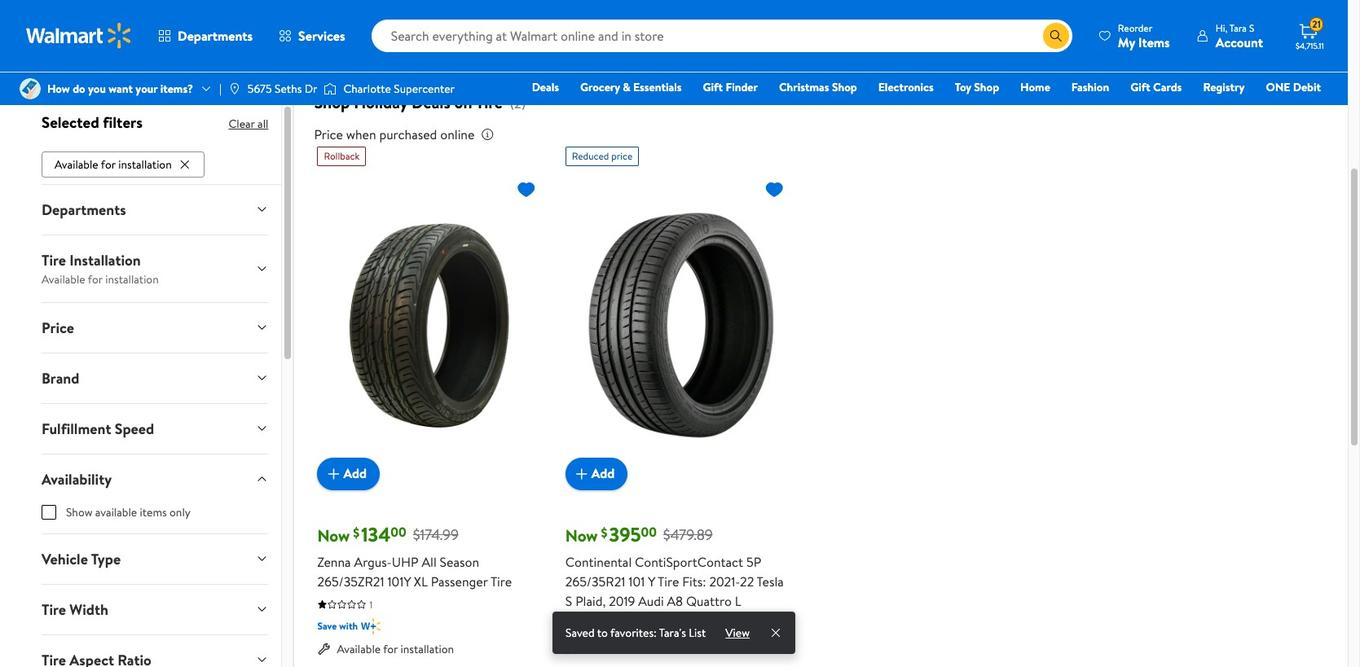Task type: vqa. For each thing, say whether or not it's contained in the screenshot.
Santee Store
no



Task type: describe. For each thing, give the bounding box(es) containing it.
grocery & essentials link
[[573, 78, 689, 96]]

with for walmart plus icon
[[588, 618, 606, 632]]

now for 134
[[317, 525, 350, 547]]

list
[[689, 625, 706, 642]]

fashion link
[[1065, 78, 1117, 96]]

one debit walmart+
[[1266, 79, 1321, 118]]

contisportcontact
[[635, 553, 744, 571]]

uhp
[[392, 553, 419, 571]]

price for price
[[42, 318, 74, 338]]

save for walmart plus image at the left bottom of the page
[[317, 619, 337, 633]]

add to cart image for 134
[[324, 464, 344, 484]]

plaid,
[[576, 592, 606, 610]]

brand tab
[[29, 354, 282, 403]]

1 horizontal spatial available for installation
[[337, 641, 454, 658]]

shop holiday deals on tire (2)
[[314, 91, 526, 113]]

tire inside now $ 134 00 $174.99 zenna argus-uhp all season 265/35zr21 101y xl passenger tire
[[491, 573, 512, 591]]

toy
[[955, 79, 972, 95]]

reduced
[[572, 149, 609, 163]]

for inside button
[[101, 156, 116, 173]]

available for installation button
[[42, 151, 204, 177]]

gift for gift finder
[[703, 79, 723, 95]]

home
[[1021, 79, 1051, 95]]

show
[[66, 504, 93, 521]]

show available items only
[[66, 504, 191, 521]]

price for price when purchased online
[[314, 126, 343, 144]]

holiday
[[354, 91, 408, 113]]

departments tab
[[29, 185, 282, 235]]

services button
[[266, 16, 358, 55]]

2024 aston martin dbs | tire size: 265/35r21 101z(y) these tires are a good fit
[[130, 5, 523, 50]]

available inside button
[[55, 156, 98, 173]]

christmas
[[779, 79, 830, 95]]

fit
[[271, 30, 285, 50]]

$ for 395
[[601, 524, 608, 542]]

installation
[[70, 250, 141, 270]]

gift for gift cards
[[1131, 79, 1151, 95]]

applied filters section element
[[42, 112, 143, 133]]

continental contisportcontact 5p 265/35r21 101 y tire fits: 2021-22 tesla s plaid, 2019 audi a8 quattro l image
[[566, 173, 791, 477]]

1 horizontal spatial deals
[[532, 79, 559, 95]]

save for walmart plus icon
[[566, 618, 585, 632]]

selected filters
[[42, 112, 143, 133]]

items?
[[160, 81, 193, 97]]

installation inside button
[[118, 156, 172, 173]]

quattro
[[686, 592, 732, 610]]

tire width tab
[[29, 585, 282, 635]]

continental
[[566, 553, 632, 571]]

to
[[597, 625, 608, 642]]

selected
[[42, 112, 99, 133]]

installation down the "a8"
[[649, 641, 702, 657]]

0 horizontal spatial |
[[219, 81, 222, 97]]

favorites:
[[611, 625, 657, 642]]

audi
[[639, 592, 664, 610]]

tire inside tire installation available for installation
[[42, 250, 66, 270]]

available for installation list item
[[42, 148, 208, 177]]

aston
[[179, 5, 229, 32]]

tire width
[[42, 600, 108, 620]]

tesla
[[757, 573, 784, 591]]

0 horizontal spatial deals
[[412, 91, 451, 113]]

on
[[454, 91, 472, 113]]

departments button
[[145, 16, 266, 55]]

fashion
[[1072, 79, 1110, 95]]

2019
[[609, 592, 635, 610]]

hi, tara s account
[[1216, 21, 1264, 51]]

only
[[170, 504, 191, 521]]

vehicle type: car and truck image
[[55, 1, 110, 56]]

one debit link
[[1259, 78, 1329, 96]]

legal information image
[[481, 128, 494, 141]]

essentials
[[633, 79, 682, 95]]

martin
[[234, 5, 291, 32]]

debit
[[1294, 79, 1321, 95]]

now for 395
[[566, 525, 598, 547]]

toy shop link
[[948, 78, 1007, 96]]

gift finder
[[703, 79, 758, 95]]

| inside the 2024 aston martin dbs | tire size: 265/35r21 101z(y) these tires are a good fit
[[340, 8, 343, 29]]

add button for 395
[[566, 458, 628, 491]]

xl
[[414, 573, 428, 591]]

charlotte
[[344, 81, 391, 97]]

home link
[[1013, 78, 1058, 96]]

clear all
[[229, 116, 269, 132]]

101y
[[388, 573, 411, 591]]

departments inside popup button
[[178, 27, 253, 45]]

price tab
[[29, 303, 282, 353]]

fits:
[[682, 573, 706, 591]]

remove from favorites list, zenna argus-uhp all season 265/35zr21 101y xl passenger tire image
[[517, 179, 536, 200]]

1
[[370, 598, 373, 612]]

supercenter
[[394, 81, 455, 97]]

Search search field
[[371, 20, 1073, 52]]

walmart image
[[26, 23, 132, 49]]

passenger
[[431, 573, 488, 591]]

availability
[[42, 469, 112, 490]]

want
[[109, 81, 133, 97]]

vehicle type tab
[[29, 535, 282, 584]]

zenna argus-uhp all season 265/35zr21 101y xl passenger tire image
[[317, 173, 543, 477]]

5675 seths dr
[[248, 81, 317, 97]]

$479.89
[[663, 525, 713, 546]]

Walmart Site-Wide search field
[[371, 20, 1073, 52]]

for left the tara's
[[631, 641, 646, 657]]

filters
[[103, 112, 143, 133]]

view button
[[719, 612, 757, 655]]

electronics
[[879, 79, 934, 95]]

available inside tire installation available for installation
[[42, 271, 85, 288]]

101z(y)
[[478, 8, 523, 29]]

availability button
[[29, 455, 282, 504]]

these
[[130, 30, 166, 50]]

how
[[47, 81, 70, 97]]

size:
[[377, 8, 404, 29]]

tire right on
[[476, 91, 503, 113]]

charlotte supercenter
[[344, 81, 455, 97]]

$174.99
[[413, 525, 459, 546]]

tires
[[170, 30, 198, 50]]

101
[[629, 573, 645, 591]]

electronics link
[[871, 78, 941, 96]]

add for 134
[[344, 465, 367, 483]]

type
[[91, 549, 121, 570]]

toy shop
[[955, 79, 1000, 95]]



Task type: locate. For each thing, give the bounding box(es) containing it.
1 horizontal spatial save with
[[566, 618, 606, 632]]

00 up uhp
[[391, 523, 407, 541]]

1 horizontal spatial add
[[592, 465, 615, 483]]

available down walmart plus icon
[[585, 641, 629, 657]]

good
[[235, 30, 268, 50]]

1 00 from the left
[[391, 523, 407, 541]]

price
[[612, 149, 633, 163]]

 image
[[324, 81, 337, 97]]

availability tab
[[29, 455, 282, 504]]

now up 'continental'
[[566, 525, 598, 547]]

now $ 134 00 $174.99 zenna argus-uhp all season 265/35zr21 101y xl passenger tire
[[317, 521, 512, 591]]

deals left on
[[412, 91, 451, 113]]

now up zenna
[[317, 525, 350, 547]]

all
[[258, 116, 269, 132]]

available for installation down walmart plus icon
[[585, 641, 702, 657]]

remove from favorites list, continental contisportcontact 5p 265/35r21 101 y tire fits: 2021-22 tesla s plaid, 2019 audi a8 quattro l image
[[765, 179, 784, 200]]

available
[[95, 504, 137, 521]]

save with for walmart plus icon
[[566, 618, 606, 632]]

0 vertical spatial s
[[1250, 21, 1255, 35]]

265/35r21 down 'continental'
[[566, 573, 626, 591]]

1 vertical spatial price
[[42, 318, 74, 338]]

tire installation tab
[[29, 235, 282, 302]]

0 horizontal spatial gift
[[703, 79, 723, 95]]

rollback
[[324, 149, 360, 163]]

saved
[[566, 625, 595, 642]]

save left to
[[566, 618, 585, 632]]

 image left how
[[20, 78, 41, 99]]

265/35r21
[[407, 8, 475, 29], [566, 573, 626, 591]]

price inside price dropdown button
[[42, 318, 74, 338]]

1 vertical spatial 265/35r21
[[566, 573, 626, 591]]

1 horizontal spatial add button
[[566, 458, 628, 491]]

| right dbs
[[340, 8, 343, 29]]

00 for 134
[[391, 523, 407, 541]]

departments inside dropdown button
[[42, 199, 126, 220]]

add up 395
[[592, 465, 615, 483]]

2 gift from the left
[[1131, 79, 1151, 95]]

s left plaid,
[[566, 592, 573, 610]]

change button
[[1229, 16, 1294, 42]]

1 horizontal spatial now
[[566, 525, 598, 547]]

2 now from the left
[[566, 525, 598, 547]]

zenna
[[317, 553, 351, 571]]

for inside tire installation available for installation
[[88, 271, 103, 288]]

0 horizontal spatial 00
[[391, 523, 407, 541]]

tire right passenger
[[491, 573, 512, 591]]

0 horizontal spatial with
[[339, 619, 358, 633]]

s
[[1250, 21, 1255, 35], [566, 592, 573, 610]]

vehicle
[[42, 549, 88, 570]]

tire left width
[[42, 600, 66, 620]]

add for 395
[[592, 465, 615, 483]]

00 for 395
[[641, 523, 657, 541]]

christmas shop
[[779, 79, 857, 95]]

2 horizontal spatial shop
[[974, 79, 1000, 95]]

0 horizontal spatial shop
[[314, 91, 350, 113]]

price up brand
[[42, 318, 74, 338]]

tab
[[29, 636, 282, 668]]

brand
[[42, 368, 79, 389]]

1 horizontal spatial gift
[[1131, 79, 1151, 95]]

deals right (2)
[[532, 79, 559, 95]]

with left walmart plus image at the left bottom of the page
[[339, 619, 358, 633]]

 image
[[20, 78, 41, 99], [228, 82, 241, 95]]

gift cards link
[[1124, 78, 1190, 96]]

0 horizontal spatial departments
[[42, 199, 126, 220]]

save with down plaid,
[[566, 618, 606, 632]]

0 vertical spatial departments
[[178, 27, 253, 45]]

2021-
[[710, 573, 740, 591]]

1 now from the left
[[317, 525, 350, 547]]

save left walmart plus image at the left bottom of the page
[[317, 619, 337, 633]]

1 horizontal spatial 265/35r21
[[566, 573, 626, 591]]

save with
[[566, 618, 606, 632], [317, 619, 358, 633]]

s inside hi, tara s account
[[1250, 21, 1255, 35]]

available down installation
[[42, 271, 85, 288]]

with left walmart plus icon
[[588, 618, 606, 632]]

1 $ from the left
[[353, 524, 360, 542]]

1 add button from the left
[[317, 458, 380, 491]]

seths
[[275, 81, 302, 97]]

installation down "xl"
[[401, 641, 454, 658]]

christmas shop link
[[772, 78, 865, 96]]

now inside now $ 395 00 $479.89 continental contisportcontact 5p 265/35r21 101 y tire fits: 2021-22 tesla s plaid, 2019 audi a8 quattro l
[[566, 525, 598, 547]]

departments
[[178, 27, 253, 45], [42, 199, 126, 220]]

2 horizontal spatial available for installation
[[585, 641, 702, 657]]

gift finder link
[[696, 78, 765, 96]]

2 add to cart image from the left
[[572, 464, 592, 484]]

1 horizontal spatial 00
[[641, 523, 657, 541]]

add to cart image
[[324, 464, 344, 484], [572, 464, 592, 484]]

reduced price
[[572, 149, 633, 163]]

00 inside now $ 395 00 $479.89 continental contisportcontact 5p 265/35r21 101 y tire fits: 2021-22 tesla s plaid, 2019 audi a8 quattro l
[[641, 523, 657, 541]]

close image
[[770, 627, 783, 640]]

1 vertical spatial departments
[[42, 199, 126, 220]]

0 horizontal spatial price
[[42, 318, 74, 338]]

departments button
[[29, 185, 282, 235]]

0 vertical spatial price
[[314, 126, 343, 144]]

add button for 134
[[317, 458, 380, 491]]

shop up the when
[[314, 91, 350, 113]]

1 horizontal spatial |
[[340, 8, 343, 29]]

speed
[[115, 419, 154, 439]]

00 inside now $ 134 00 $174.99 zenna argus-uhp all season 265/35zr21 101y xl passenger tire
[[391, 523, 407, 541]]

$ inside now $ 134 00 $174.99 zenna argus-uhp all season 265/35zr21 101y xl passenger tire
[[353, 524, 360, 542]]

$ left 395
[[601, 524, 608, 542]]

tara
[[1230, 21, 1247, 35]]

1 add to cart image from the left
[[324, 464, 344, 484]]

online
[[440, 126, 475, 144]]

 image for 5675
[[228, 82, 241, 95]]

gift left 'finder'
[[703, 79, 723, 95]]

1 horizontal spatial add to cart image
[[572, 464, 592, 484]]

items
[[140, 504, 167, 521]]

Show available items only checkbox
[[42, 505, 56, 520]]

0 horizontal spatial add button
[[317, 458, 380, 491]]

shop right toy
[[974, 79, 1000, 95]]

tire installation available for installation
[[42, 250, 159, 288]]

shop right christmas
[[832, 79, 857, 95]]

for down 101y
[[383, 641, 398, 658]]

vehicle type
[[42, 549, 121, 570]]

0 horizontal spatial 265/35r21
[[407, 8, 475, 29]]

tara's
[[659, 625, 686, 642]]

00 left $479.89
[[641, 523, 657, 541]]

search icon image
[[1050, 29, 1063, 42]]

walmart+ link
[[1265, 101, 1329, 119]]

gift left cards
[[1131, 79, 1151, 95]]

tire right y on the bottom left of the page
[[658, 573, 679, 591]]

1 horizontal spatial price
[[314, 126, 343, 144]]

265/35r21 inside the 2024 aston martin dbs | tire size: 265/35r21 101z(y) these tires are a good fit
[[407, 8, 475, 29]]

clear
[[229, 116, 255, 132]]

grocery
[[581, 79, 620, 95]]

for down the "filters"
[[101, 156, 116, 173]]

2 $ from the left
[[601, 524, 608, 542]]

0 horizontal spatial add to cart image
[[324, 464, 344, 484]]

0 vertical spatial |
[[340, 8, 343, 29]]

services
[[298, 27, 345, 45]]

save
[[566, 618, 585, 632], [317, 619, 337, 633]]

0 horizontal spatial save
[[317, 619, 337, 633]]

1 horizontal spatial  image
[[228, 82, 241, 95]]

hi,
[[1216, 21, 1228, 35]]

0 vertical spatial 265/35r21
[[407, 8, 475, 29]]

 image left 5675
[[228, 82, 241, 95]]

reorder
[[1118, 21, 1153, 35]]

save with left walmart plus image at the left bottom of the page
[[317, 619, 358, 633]]

walmart+
[[1273, 102, 1321, 118]]

walmart plus image
[[361, 618, 380, 635]]

argus-
[[354, 553, 392, 571]]

my
[[1118, 33, 1136, 51]]

a8
[[667, 592, 683, 610]]

brand button
[[29, 354, 282, 403]]

now
[[317, 525, 350, 547], [566, 525, 598, 547]]

add to cart image for 395
[[572, 464, 592, 484]]

265/35r21 inside now $ 395 00 $479.89 continental contisportcontact 5p 265/35r21 101 y tire fits: 2021-22 tesla s plaid, 2019 audi a8 quattro l
[[566, 573, 626, 591]]

add up 134
[[344, 465, 367, 483]]

your
[[136, 81, 158, 97]]

1 vertical spatial |
[[219, 81, 222, 97]]

$ for 134
[[353, 524, 360, 542]]

0 horizontal spatial now
[[317, 525, 350, 547]]

change
[[1242, 20, 1281, 37]]

1 vertical spatial s
[[566, 592, 573, 610]]

available for installation inside button
[[55, 156, 172, 173]]

fulfillment
[[42, 419, 111, 439]]

|
[[340, 8, 343, 29], [219, 81, 222, 97]]

a
[[225, 30, 232, 50]]

installation
[[118, 156, 172, 173], [105, 271, 159, 288], [649, 641, 702, 657], [401, 641, 454, 658]]

1 horizontal spatial s
[[1250, 21, 1255, 35]]

l
[[735, 592, 742, 610]]

tire inside dropdown button
[[42, 600, 66, 620]]

add button up 395
[[566, 458, 628, 491]]

available
[[55, 156, 98, 173], [42, 271, 85, 288], [585, 641, 629, 657], [337, 641, 381, 658]]

| left 5675
[[219, 81, 222, 97]]

0 horizontal spatial add
[[344, 465, 367, 483]]

1 horizontal spatial $
[[601, 524, 608, 542]]

installation inside tire installation available for installation
[[105, 271, 159, 288]]

add button up 134
[[317, 458, 380, 491]]

0 horizontal spatial  image
[[20, 78, 41, 99]]

tire width button
[[29, 585, 282, 635]]

available down walmart plus image at the left bottom of the page
[[337, 641, 381, 658]]

$ left 134
[[353, 524, 360, 542]]

finder
[[726, 79, 758, 95]]

purchased
[[379, 126, 437, 144]]

1 horizontal spatial departments
[[178, 27, 253, 45]]

tire left installation
[[42, 250, 66, 270]]

1 gift from the left
[[703, 79, 723, 95]]

vehicle type button
[[29, 535, 282, 584]]

fulfillment speed button
[[29, 404, 282, 454]]

deals link
[[525, 78, 567, 96]]

2 add button from the left
[[566, 458, 628, 491]]

s right tara
[[1250, 21, 1255, 35]]

clear all button
[[229, 111, 269, 137]]

1 horizontal spatial shop
[[832, 79, 857, 95]]

$ inside now $ 395 00 $479.89 continental contisportcontact 5p 265/35r21 101 y tire fits: 2021-22 tesla s plaid, 2019 audi a8 quattro l
[[601, 524, 608, 542]]

do
[[73, 81, 85, 97]]

grocery & essentials
[[581, 79, 682, 95]]

shop for christmas shop
[[832, 79, 857, 95]]

view
[[726, 625, 750, 642]]

with for walmart plus image at the left bottom of the page
[[339, 619, 358, 633]]

265/35r21 right size:
[[407, 8, 475, 29]]

5p
[[747, 553, 762, 571]]

2 add from the left
[[592, 465, 615, 483]]

0 horizontal spatial available for installation
[[55, 156, 172, 173]]

available for installation down walmart plus image at the left bottom of the page
[[337, 641, 454, 658]]

1 horizontal spatial save
[[566, 618, 585, 632]]

for down installation
[[88, 271, 103, 288]]

you
[[88, 81, 106, 97]]

0 horizontal spatial $
[[353, 524, 360, 542]]

tire inside now $ 395 00 $479.89 continental contisportcontact 5p 265/35r21 101 y tire fits: 2021-22 tesla s plaid, 2019 audi a8 quattro l
[[658, 573, 679, 591]]

1 add from the left
[[344, 465, 367, 483]]

items
[[1139, 33, 1170, 51]]

tire inside the 2024 aston martin dbs | tire size: 265/35r21 101z(y) these tires are a good fit
[[349, 8, 373, 29]]

y
[[648, 573, 655, 591]]

0 horizontal spatial save with
[[317, 619, 358, 633]]

fulfillment speed tab
[[29, 404, 282, 454]]

tire left size:
[[349, 8, 373, 29]]

dbs
[[296, 5, 333, 32]]

1 horizontal spatial with
[[588, 618, 606, 632]]

price up rollback
[[314, 126, 343, 144]]

now inside now $ 134 00 $174.99 zenna argus-uhp all season 265/35zr21 101y xl passenger tire
[[317, 525, 350, 547]]

save with for walmart plus image at the left bottom of the page
[[317, 619, 358, 633]]

0 horizontal spatial s
[[566, 592, 573, 610]]

width
[[70, 600, 108, 620]]

22
[[740, 573, 754, 591]]

 image for how
[[20, 78, 41, 99]]

available down selected
[[55, 156, 98, 173]]

installation down installation
[[105, 271, 159, 288]]

price button
[[29, 303, 282, 353]]

s inside now $ 395 00 $479.89 continental contisportcontact 5p 265/35r21 101 y tire fits: 2021-22 tesla s plaid, 2019 audi a8 quattro l
[[566, 592, 573, 610]]

5675
[[248, 81, 272, 97]]

shop for toy shop
[[974, 79, 1000, 95]]

2 00 from the left
[[641, 523, 657, 541]]

walmart plus image
[[609, 618, 629, 634]]

registry
[[1204, 79, 1245, 95]]

installation up departments tab
[[118, 156, 172, 173]]

available for installation down the "filters"
[[55, 156, 172, 173]]



